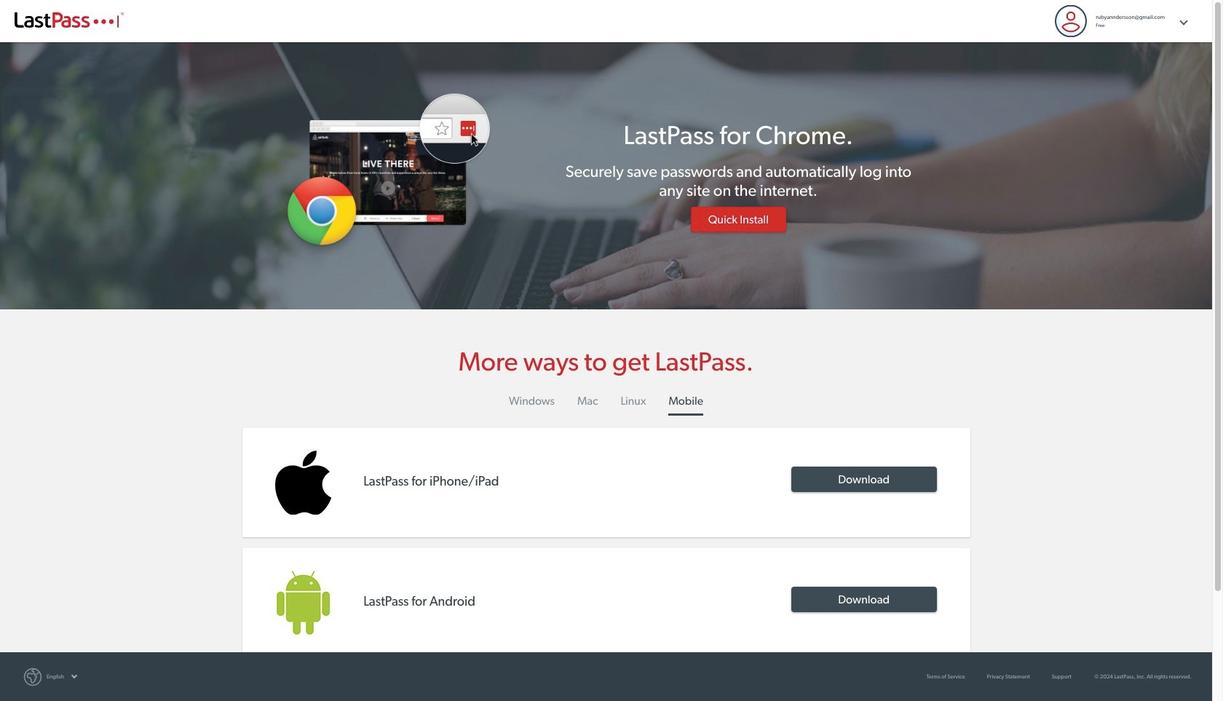 Task type: describe. For each thing, give the bounding box(es) containing it.
lastpass for android image
[[270, 570, 336, 636]]

lastpass for iphone/ipad image
[[270, 450, 336, 516]]



Task type: vqa. For each thing, say whether or not it's contained in the screenshot.
new item navigation
no



